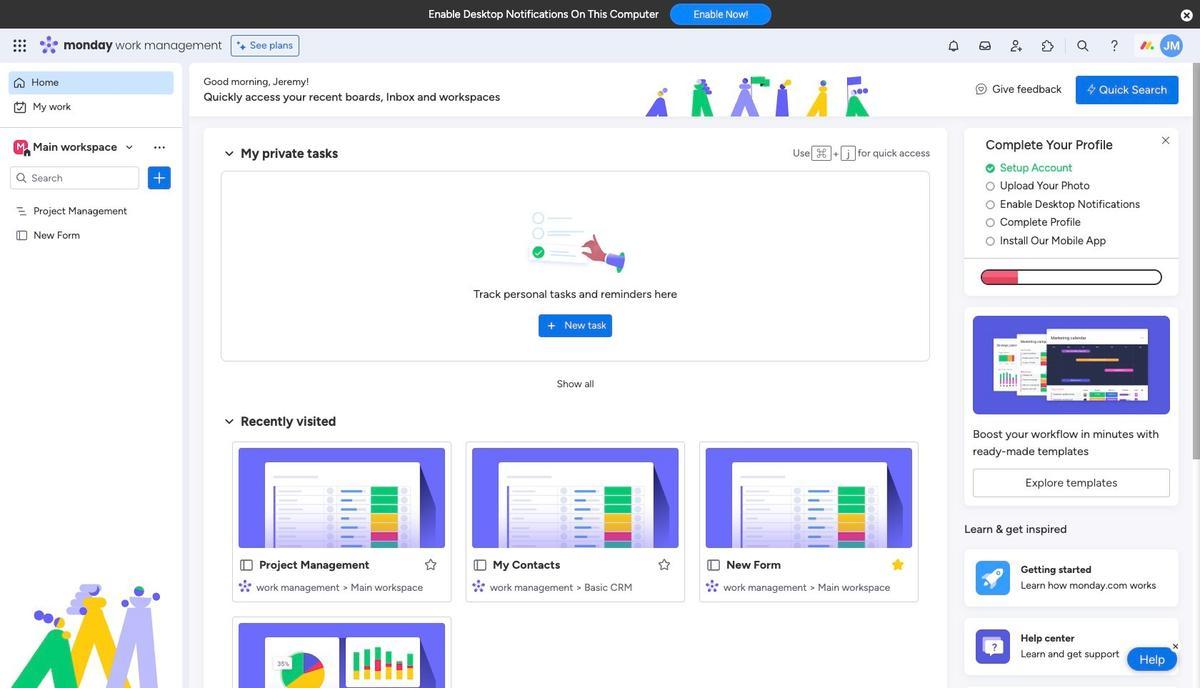 Task type: vqa. For each thing, say whether or not it's contained in the screenshot.
bottom LOTTIE ANIMATION image
yes



Task type: describe. For each thing, give the bounding box(es) containing it.
v2 user feedback image
[[976, 82, 987, 98]]

see plans image
[[237, 38, 250, 54]]

options image
[[152, 171, 166, 185]]

check circle image
[[986, 163, 995, 173]]

quick search results list box
[[221, 430, 930, 688]]

update feed image
[[978, 39, 992, 53]]

select product image
[[13, 39, 27, 53]]

notifications image
[[947, 39, 961, 53]]

1 horizontal spatial lottie animation element
[[560, 63, 962, 117]]

invite members image
[[1009, 39, 1024, 53]]

help center element
[[964, 618, 1179, 675]]

2 circle o image from the top
[[986, 217, 995, 228]]

remove from favorites image
[[891, 557, 905, 572]]

getting started element
[[964, 549, 1179, 606]]

close my private tasks image
[[221, 145, 238, 162]]

dapulse close image
[[1181, 9, 1193, 23]]

1 circle o image from the top
[[986, 181, 995, 192]]

templates image image
[[977, 316, 1166, 415]]

1 vertical spatial option
[[9, 96, 174, 119]]

workspace image
[[14, 139, 28, 155]]

close recently visited image
[[221, 413, 238, 430]]

dapulse x slim image
[[1157, 132, 1175, 149]]

v2 bolt switch image
[[1087, 82, 1096, 98]]

workspace selection element
[[14, 139, 119, 157]]

jeremy miller image
[[1160, 34, 1183, 57]]

2 circle o image from the top
[[986, 236, 995, 246]]

0 vertical spatial public board image
[[15, 228, 29, 241]]



Task type: locate. For each thing, give the bounding box(es) containing it.
0 horizontal spatial public board image
[[15, 228, 29, 241]]

1 vertical spatial public board image
[[706, 557, 722, 573]]

0 horizontal spatial public board image
[[239, 557, 254, 573]]

1 horizontal spatial public board image
[[706, 557, 722, 573]]

circle o image
[[986, 181, 995, 192], [986, 217, 995, 228]]

1 horizontal spatial add to favorites image
[[657, 557, 672, 572]]

2 public board image from the left
[[472, 557, 488, 573]]

0 vertical spatial option
[[9, 71, 174, 94]]

lottie animation element
[[560, 63, 962, 117], [0, 544, 182, 688]]

0 vertical spatial circle o image
[[986, 199, 995, 210]]

public board image for second add to favorites icon from left
[[472, 557, 488, 573]]

lottie animation image
[[560, 63, 962, 117], [0, 544, 182, 688]]

monday marketplace image
[[1041, 39, 1055, 53]]

1 vertical spatial lottie animation image
[[0, 544, 182, 688]]

public board image for first add to favorites icon from left
[[239, 557, 254, 573]]

1 public board image from the left
[[239, 557, 254, 573]]

2 add to favorites image from the left
[[657, 557, 672, 572]]

public board image
[[15, 228, 29, 241], [706, 557, 722, 573]]

1 horizontal spatial public board image
[[472, 557, 488, 573]]

1 vertical spatial circle o image
[[986, 217, 995, 228]]

0 vertical spatial circle o image
[[986, 181, 995, 192]]

0 horizontal spatial add to favorites image
[[424, 557, 438, 572]]

0 horizontal spatial lottie animation element
[[0, 544, 182, 688]]

add to favorites image
[[424, 557, 438, 572], [657, 557, 672, 572]]

1 vertical spatial circle o image
[[986, 236, 995, 246]]

0 vertical spatial lottie animation element
[[560, 63, 962, 117]]

1 horizontal spatial lottie animation image
[[560, 63, 962, 117]]

1 circle o image from the top
[[986, 199, 995, 210]]

help image
[[1107, 39, 1122, 53]]

workspace options image
[[152, 140, 166, 154]]

public board image inside 'quick search results' list box
[[706, 557, 722, 573]]

search everything image
[[1076, 39, 1090, 53]]

0 horizontal spatial lottie animation image
[[0, 544, 182, 688]]

option
[[9, 71, 174, 94], [9, 96, 174, 119], [0, 198, 182, 200]]

0 vertical spatial lottie animation image
[[560, 63, 962, 117]]

1 add to favorites image from the left
[[424, 557, 438, 572]]

2 vertical spatial option
[[0, 198, 182, 200]]

list box
[[0, 195, 182, 440]]

circle o image
[[986, 199, 995, 210], [986, 236, 995, 246]]

public board image
[[239, 557, 254, 573], [472, 557, 488, 573]]

Search in workspace field
[[30, 170, 119, 186]]

1 vertical spatial lottie animation element
[[0, 544, 182, 688]]



